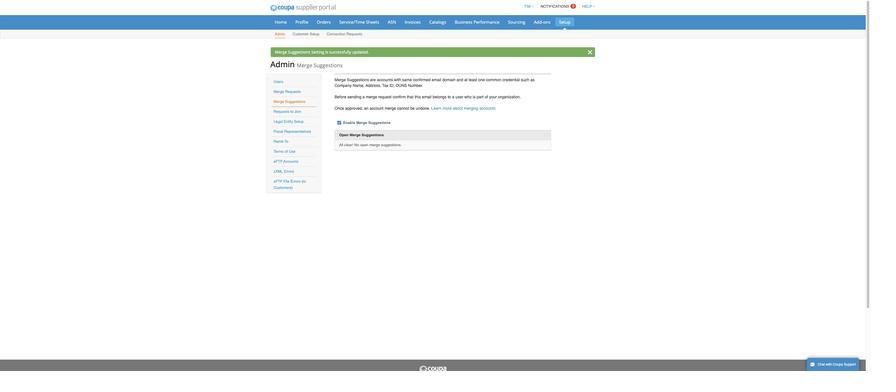 Task type: describe. For each thing, give the bounding box(es) containing it.
sftp accounts
[[274, 159, 299, 164]]

sourcing
[[508, 19, 526, 25]]

more
[[443, 106, 452, 111]]

remit-to link
[[274, 139, 289, 144]]

asn
[[388, 19, 396, 25]]

be
[[410, 106, 415, 111]]

catalogs link
[[426, 18, 450, 26]]

id,
[[390, 83, 395, 88]]

sftp accounts link
[[274, 159, 299, 164]]

navigation containing notifications 0
[[522, 1, 596, 12]]

help
[[583, 4, 592, 9]]

0 horizontal spatial setup
[[294, 119, 304, 124]]

profile
[[296, 19, 308, 25]]

sheets
[[366, 19, 379, 25]]

admin link
[[275, 31, 286, 38]]

use
[[289, 149, 296, 154]]

accounts
[[283, 159, 299, 164]]

help link
[[580, 4, 596, 9]]

setup inside setup link
[[559, 19, 571, 25]]

admin for admin merge suggestions
[[271, 59, 295, 70]]

cxml errors
[[274, 169, 294, 174]]

cxml
[[274, 169, 283, 174]]

requests to join
[[274, 109, 301, 114]]

merge up open merge suggestions
[[356, 121, 367, 125]]

0 vertical spatial merge
[[366, 95, 377, 99]]

0 vertical spatial errors
[[284, 169, 294, 174]]

orders link
[[313, 18, 335, 26]]

orders
[[317, 19, 331, 25]]

ons
[[544, 19, 551, 25]]

suggestions.
[[381, 143, 402, 147]]

remit-to
[[274, 139, 289, 144]]

legal entity setup
[[274, 119, 304, 124]]

1 vertical spatial coupa supplier portal image
[[419, 366, 447, 371]]

merging
[[464, 106, 479, 111]]

one
[[479, 78, 485, 82]]

remit-
[[274, 139, 285, 144]]

sending
[[348, 95, 362, 99]]

merge suggestions are accounts with same confirmed email domain and at least one common credential such as company name, address, tax id, duns number.
[[335, 78, 535, 88]]

add-ons
[[534, 19, 551, 25]]

suggestions inside merge suggestions are accounts with same confirmed email domain and at least one common credential such as company name, address, tax id, duns number.
[[347, 78, 369, 82]]

invoices
[[405, 19, 421, 25]]

requests for merge requests
[[285, 90, 301, 94]]

merge suggestions setting is successfully updated.
[[275, 49, 369, 55]]

chat with coupa support button
[[807, 358, 860, 371]]

about
[[453, 106, 463, 111]]

fiscal
[[274, 129, 283, 134]]

enable
[[343, 121, 355, 125]]

suggestions up admin merge suggestions
[[288, 49, 310, 55]]

undone.
[[416, 106, 430, 111]]

users
[[274, 80, 283, 84]]

catalogs
[[429, 19, 446, 25]]

name,
[[353, 83, 365, 88]]

approved,
[[345, 106, 363, 111]]

address,
[[366, 83, 381, 88]]

notifications
[[541, 4, 569, 9]]

sftp file errors (to customers)
[[274, 179, 306, 190]]

suggestions down account
[[368, 121, 391, 125]]

0
[[573, 4, 575, 8]]

(to
[[302, 179, 306, 184]]

least
[[469, 78, 477, 82]]

merge inside admin merge suggestions
[[297, 62, 312, 69]]

as
[[531, 78, 535, 82]]

invoices link
[[401, 18, 425, 26]]

no
[[355, 143, 359, 147]]

learn
[[431, 106, 442, 111]]

1 horizontal spatial to
[[448, 95, 451, 99]]

who
[[465, 95, 472, 99]]

merge suggestions
[[274, 100, 306, 104]]

sftp for sftp accounts
[[274, 159, 283, 164]]

home link
[[271, 18, 291, 26]]

same
[[402, 78, 412, 82]]

0 horizontal spatial of
[[285, 149, 288, 154]]

setup link
[[556, 18, 575, 26]]

notifications 0
[[541, 4, 575, 9]]

user
[[456, 95, 463, 99]]

at
[[465, 78, 468, 82]]

open
[[360, 143, 369, 147]]

merge down users at the top left of page
[[274, 90, 284, 94]]

terms
[[274, 149, 284, 154]]

terms of use link
[[274, 149, 296, 154]]

errors inside sftp file errors (to customers)
[[291, 179, 301, 184]]

open merge suggestions
[[339, 133, 384, 137]]

sourcing link
[[505, 18, 529, 26]]

once approved, an account merge cannot be undone. learn more about merging accounts.
[[335, 106, 497, 111]]

accounts.
[[480, 106, 497, 111]]

coupa
[[833, 363, 843, 367]]

chat
[[818, 363, 825, 367]]

such
[[521, 78, 530, 82]]

users link
[[274, 80, 283, 84]]

add-
[[534, 19, 544, 25]]

merge inside merge suggestions are accounts with same confirmed email domain and at least one common credential such as company name, address, tax id, duns number.
[[335, 78, 346, 82]]

all clear! no open merge suggestions.
[[339, 143, 402, 147]]

learn more about merging accounts. link
[[431, 106, 497, 111]]



Task type: vqa. For each thing, say whether or not it's contained in the screenshot.
THE SFTP FILE ERRORS (TO CUSTOMERS) at the left of the page
yes



Task type: locate. For each thing, give the bounding box(es) containing it.
customer
[[293, 32, 309, 36]]

1 vertical spatial admin
[[271, 59, 295, 70]]

performance
[[474, 19, 500, 25]]

0 horizontal spatial is
[[325, 49, 328, 55]]

1 vertical spatial of
[[285, 149, 288, 154]]

and
[[457, 78, 463, 82]]

merge for open
[[370, 143, 380, 147]]

0 horizontal spatial coupa supplier portal image
[[266, 1, 340, 15]]

merge up company
[[335, 78, 346, 82]]

home
[[275, 19, 287, 25]]

sftp up the cxml
[[274, 159, 283, 164]]

successfully
[[329, 49, 351, 55]]

tim link
[[522, 4, 534, 9]]

requests for connection requests
[[347, 32, 362, 36]]

part
[[477, 95, 484, 99]]

requests down "service/time"
[[347, 32, 362, 36]]

email right this
[[422, 95, 432, 99]]

setup down notifications 0
[[559, 19, 571, 25]]

0 vertical spatial sftp
[[274, 159, 283, 164]]

1 vertical spatial sftp
[[274, 179, 283, 184]]

1 horizontal spatial coupa supplier portal image
[[419, 366, 447, 371]]

before sending a merge request confirm that this email belongs to a user who is part of your organization.
[[335, 95, 521, 99]]

1 vertical spatial merge
[[385, 106, 396, 111]]

admin up users link
[[271, 59, 295, 70]]

navigation
[[522, 1, 596, 12]]

1 vertical spatial is
[[473, 95, 476, 99]]

0 vertical spatial to
[[448, 95, 451, 99]]

a
[[363, 95, 365, 99], [452, 95, 455, 99]]

2 vertical spatial merge
[[370, 143, 380, 147]]

1 horizontal spatial with
[[826, 363, 832, 367]]

with inside merge suggestions are accounts with same confirmed email domain and at least one common credential such as company name, address, tax id, duns number.
[[394, 78, 401, 82]]

email left domain
[[432, 78, 441, 82]]

customer setup link
[[292, 31, 320, 38]]

merge right open
[[370, 143, 380, 147]]

to right 'belongs'
[[448, 95, 451, 99]]

number.
[[408, 83, 423, 88]]

organization.
[[498, 95, 521, 99]]

requests to join link
[[274, 109, 301, 114]]

suggestions
[[288, 49, 310, 55], [314, 62, 343, 69], [347, 78, 369, 82], [285, 100, 306, 104], [368, 121, 391, 125], [362, 133, 384, 137]]

sftp up customers) on the left of page
[[274, 179, 283, 184]]

email inside merge suggestions are accounts with same confirmed email domain and at least one common credential such as company name, address, tax id, duns number.
[[432, 78, 441, 82]]

merge for account
[[385, 106, 396, 111]]

1 vertical spatial requests
[[285, 90, 301, 94]]

0 horizontal spatial with
[[394, 78, 401, 82]]

email
[[432, 78, 441, 82], [422, 95, 432, 99]]

chat with coupa support
[[818, 363, 856, 367]]

suggestions down merge suggestions setting is successfully updated.
[[314, 62, 343, 69]]

service/time sheets
[[339, 19, 379, 25]]

0 vertical spatial is
[[325, 49, 328, 55]]

this
[[415, 95, 421, 99]]

connection
[[327, 32, 346, 36]]

merge down merge requests link
[[274, 100, 284, 104]]

duns
[[396, 83, 407, 88]]

request
[[378, 95, 392, 99]]

admin for admin
[[275, 32, 285, 36]]

connection requests link
[[327, 31, 363, 38]]

1 vertical spatial to
[[290, 109, 293, 114]]

1 vertical spatial with
[[826, 363, 832, 367]]

sftp inside sftp file errors (to customers)
[[274, 179, 283, 184]]

0 vertical spatial email
[[432, 78, 441, 82]]

1 a from the left
[[363, 95, 365, 99]]

sftp file errors (to customers) link
[[274, 179, 306, 190]]

2 sftp from the top
[[274, 179, 283, 184]]

0 horizontal spatial a
[[363, 95, 365, 99]]

sftp for sftp file errors (to customers)
[[274, 179, 283, 184]]

service/time sheets link
[[336, 18, 383, 26]]

of left use
[[285, 149, 288, 154]]

suggestions inside admin merge suggestions
[[314, 62, 343, 69]]

admin merge suggestions
[[271, 59, 343, 70]]

with
[[394, 78, 401, 82], [826, 363, 832, 367]]

add-ons link
[[530, 18, 554, 26]]

1 vertical spatial errors
[[291, 179, 301, 184]]

1 vertical spatial email
[[422, 95, 432, 99]]

clear!
[[344, 143, 354, 147]]

to
[[285, 139, 289, 144]]

merge down setting
[[297, 62, 312, 69]]

representatives
[[284, 129, 311, 134]]

merge down address,
[[366, 95, 377, 99]]

confirm
[[393, 95, 406, 99]]

file
[[284, 179, 290, 184]]

profile link
[[292, 18, 312, 26]]

coupa supplier portal image
[[266, 1, 340, 15], [419, 366, 447, 371]]

merge down request
[[385, 106, 396, 111]]

connection requests
[[327, 32, 362, 36]]

1 horizontal spatial of
[[485, 95, 488, 99]]

account
[[370, 106, 384, 111]]

None checkbox
[[338, 121, 341, 125]]

support
[[844, 363, 856, 367]]

2 horizontal spatial setup
[[559, 19, 571, 25]]

2 vertical spatial requests
[[274, 109, 289, 114]]

service/time
[[339, 19, 365, 25]]

tax
[[382, 83, 389, 88]]

is right setting
[[325, 49, 328, 55]]

0 vertical spatial with
[[394, 78, 401, 82]]

1 vertical spatial setup
[[310, 32, 320, 36]]

1 horizontal spatial is
[[473, 95, 476, 99]]

is left part
[[473, 95, 476, 99]]

requests up the merge suggestions link
[[285, 90, 301, 94]]

1 sftp from the top
[[274, 159, 283, 164]]

0 vertical spatial requests
[[347, 32, 362, 36]]

0 vertical spatial of
[[485, 95, 488, 99]]

cannot
[[397, 106, 409, 111]]

a left user
[[452, 95, 455, 99]]

belongs
[[433, 95, 447, 99]]

0 vertical spatial coupa supplier portal image
[[266, 1, 340, 15]]

setup down join on the top left
[[294, 119, 304, 124]]

with up duns at the left top
[[394, 78, 401, 82]]

credential
[[503, 78, 520, 82]]

customer setup
[[293, 32, 320, 36]]

open
[[339, 133, 349, 137]]

2 vertical spatial setup
[[294, 119, 304, 124]]

2 a from the left
[[452, 95, 455, 99]]

admin down 'home' link
[[275, 32, 285, 36]]

0 horizontal spatial to
[[290, 109, 293, 114]]

common
[[486, 78, 502, 82]]

with inside button
[[826, 363, 832, 367]]

suggestions up name,
[[347, 78, 369, 82]]

0 vertical spatial setup
[[559, 19, 571, 25]]

1 horizontal spatial setup
[[310, 32, 320, 36]]

1 horizontal spatial a
[[452, 95, 455, 99]]

business performance
[[455, 19, 500, 25]]

legal entity setup link
[[274, 119, 304, 124]]

requests
[[347, 32, 362, 36], [285, 90, 301, 94], [274, 109, 289, 114]]

suggestions up join on the top left
[[285, 100, 306, 104]]

business
[[455, 19, 473, 25]]

requests up legal
[[274, 109, 289, 114]]

merge up no
[[350, 133, 361, 137]]

a right sending
[[363, 95, 365, 99]]

errors down accounts
[[284, 169, 294, 174]]

merge suggestions link
[[274, 100, 306, 104]]

business performance link
[[451, 18, 503, 26]]

of right part
[[485, 95, 488, 99]]

merge down 'admin' link
[[275, 49, 287, 55]]

errors left (to
[[291, 179, 301, 184]]

fiscal representatives
[[274, 129, 311, 134]]

suggestions up all clear! no open merge suggestions.
[[362, 133, 384, 137]]

merge requests
[[274, 90, 301, 94]]

with right chat
[[826, 363, 832, 367]]

of
[[485, 95, 488, 99], [285, 149, 288, 154]]

setup inside 'customer setup' link
[[310, 32, 320, 36]]

accounts
[[377, 78, 393, 82]]

customers)
[[274, 186, 293, 190]]

to left join on the top left
[[290, 109, 293, 114]]

to
[[448, 95, 451, 99], [290, 109, 293, 114]]

are
[[370, 78, 376, 82]]

asn link
[[384, 18, 400, 26]]

sftp
[[274, 159, 283, 164], [274, 179, 283, 184]]

enable merge suggestions
[[343, 121, 391, 125]]

merge requests link
[[274, 90, 301, 94]]

setup right customer at the left top of the page
[[310, 32, 320, 36]]

cxml errors link
[[274, 169, 294, 174]]

0 vertical spatial admin
[[275, 32, 285, 36]]



